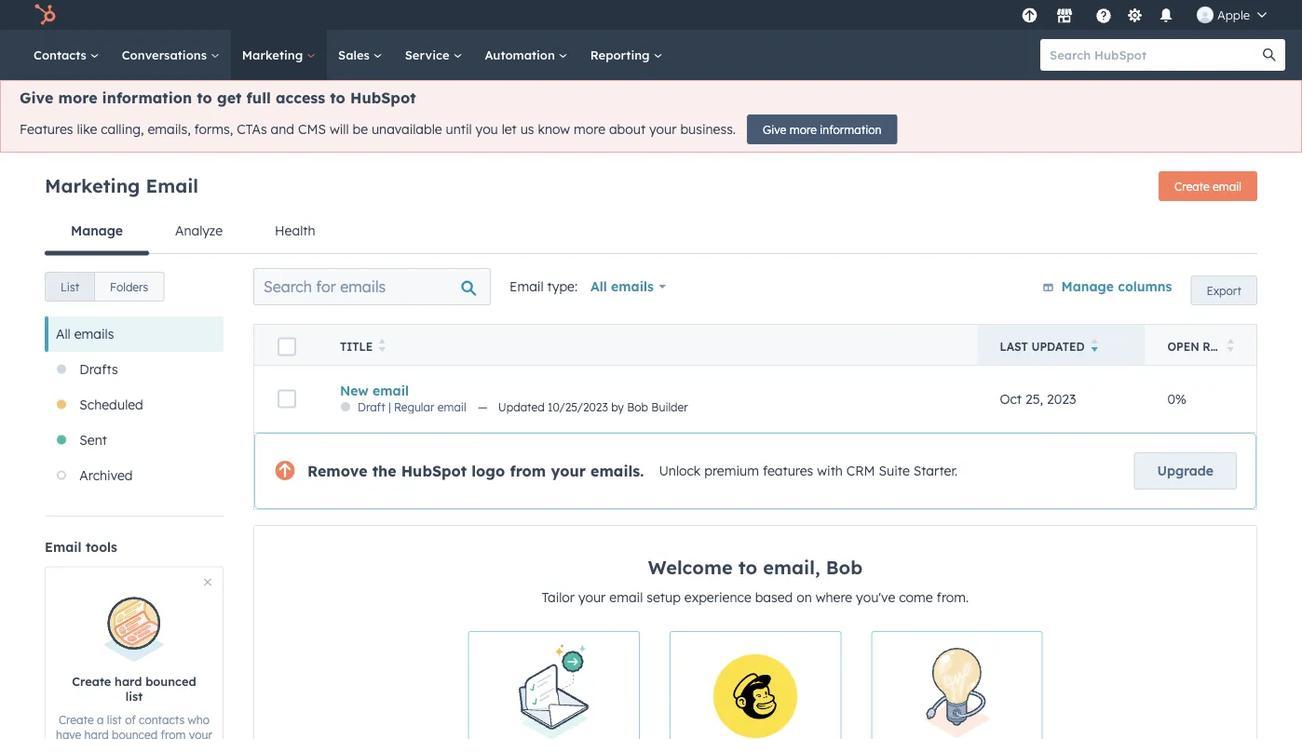 Task type: describe. For each thing, give the bounding box(es) containing it.
type:
[[547, 279, 578, 295]]

you've
[[856, 590, 896, 606]]

group containing list
[[45, 272, 164, 302]]

apple menu
[[1017, 0, 1280, 30]]

until
[[446, 121, 472, 138]]

columns
[[1119, 279, 1173, 295]]

give for give more information
[[763, 123, 787, 137]]

all emails button
[[45, 317, 224, 352]]

builder
[[652, 400, 688, 414]]

settings link
[[1124, 5, 1147, 25]]

—
[[478, 400, 488, 414]]

conversations
[[122, 47, 210, 62]]

starter.
[[914, 463, 958, 480]]

email tools
[[45, 540, 117, 556]]

all inside popup button
[[591, 279, 607, 295]]

all emails button
[[585, 268, 668, 306]]

based
[[755, 590, 793, 606]]

come
[[899, 590, 933, 606]]

give more information to get full access to hubspot
[[20, 89, 416, 107]]

will
[[330, 121, 349, 138]]

open rate button
[[1146, 325, 1258, 366]]

have
[[56, 729, 81, 740]]

welcome
[[648, 556, 733, 580]]

email for email type:
[[510, 279, 544, 295]]

press to sort. element for title
[[379, 339, 386, 355]]

archived button
[[45, 458, 224, 494]]

marketing link
[[231, 30, 327, 80]]

marketing email
[[45, 174, 199, 197]]

manage columns
[[1062, 279, 1173, 295]]

logo
[[472, 462, 505, 481]]

upgrade image
[[1022, 8, 1039, 25]]

search image
[[1264, 48, 1277, 62]]

Search for emails search field
[[253, 268, 491, 306]]

settings image
[[1127, 8, 1144, 25]]

tailor your email setup experience based on where you've come from.
[[542, 590, 969, 606]]

health
[[275, 223, 315, 239]]

features
[[20, 121, 73, 138]]

1 vertical spatial list
[[107, 713, 122, 727]]

new email link
[[340, 383, 956, 399]]

where
[[816, 590, 853, 606]]

emails.
[[591, 462, 644, 481]]

scheduled button
[[45, 388, 224, 423]]

access
[[276, 89, 325, 107]]

0%
[[1168, 391, 1187, 407]]

manage for manage columns
[[1062, 279, 1115, 295]]

2 horizontal spatial to
[[739, 556, 758, 580]]

the
[[372, 462, 397, 481]]

like
[[77, 121, 97, 138]]

0 horizontal spatial to
[[197, 89, 212, 107]]

all inside button
[[56, 326, 71, 342]]

email inside marketing email banner
[[146, 174, 199, 197]]

marketplaces button
[[1046, 0, 1085, 30]]

create for email
[[1175, 179, 1210, 193]]

notifications button
[[1151, 0, 1183, 30]]

press to sort. image for open rate
[[1228, 339, 1235, 352]]

more for give more information
[[790, 123, 817, 137]]

by
[[611, 400, 624, 414]]

— updated 10/25/2023 by bob builder
[[475, 400, 688, 414]]

marketplaces image
[[1057, 8, 1074, 25]]

1 vertical spatial hard
[[84, 729, 109, 740]]

List button
[[45, 272, 95, 302]]

manage for manage
[[71, 223, 123, 239]]

marketing for marketing
[[242, 47, 307, 62]]

last updated button
[[978, 325, 1146, 366]]

help image
[[1096, 8, 1113, 25]]

suite
[[879, 463, 910, 480]]

updated
[[1032, 340, 1085, 354]]

draft | regular email
[[358, 400, 467, 414]]

1 horizontal spatial bob
[[826, 556, 863, 580]]

press to sort. element for open rate
[[1228, 339, 1235, 355]]

archived
[[79, 468, 133, 484]]

give for give more information to get full access to hubspot
[[20, 89, 54, 107]]

10/25/2023
[[548, 400, 608, 414]]

last
[[1000, 340, 1029, 354]]

contacts link
[[22, 30, 111, 80]]

title
[[340, 340, 373, 354]]

automation link
[[474, 30, 579, 80]]

contacts
[[34, 47, 90, 62]]

0 vertical spatial bounced
[[146, 674, 196, 689]]

marketing email banner
[[45, 166, 1258, 209]]

Search HubSpot search field
[[1041, 39, 1269, 71]]

remove
[[308, 462, 368, 481]]

let
[[502, 121, 517, 138]]

unlock
[[659, 463, 701, 480]]

search button
[[1254, 39, 1286, 71]]

sales
[[338, 47, 373, 62]]

contacts
[[139, 713, 185, 727]]

apple
[[1218, 7, 1251, 22]]

give more information link
[[747, 115, 898, 144]]

and
[[271, 121, 295, 138]]

apple button
[[1186, 0, 1279, 30]]

last updated
[[1000, 340, 1085, 354]]

a
[[97, 713, 104, 727]]

2 vertical spatial your
[[579, 590, 606, 606]]



Task type: locate. For each thing, give the bounding box(es) containing it.
25,
[[1026, 391, 1044, 407]]

emails up drafts
[[74, 326, 114, 342]]

to left get
[[197, 89, 212, 107]]

1 horizontal spatial from
[[510, 462, 546, 481]]

press to sort. image for title
[[379, 339, 386, 352]]

from inside create hard bounced list create a list of contacts who have hard bounced from you
[[161, 729, 186, 740]]

reporting link
[[579, 30, 674, 80]]

forms,
[[194, 121, 233, 138]]

1 vertical spatial emails
[[74, 326, 114, 342]]

1 horizontal spatial all
[[591, 279, 607, 295]]

of
[[125, 713, 136, 727]]

2 vertical spatial email
[[45, 540, 82, 556]]

0 horizontal spatial manage
[[71, 223, 123, 239]]

list right the a
[[107, 713, 122, 727]]

close image
[[204, 579, 212, 587]]

navigation
[[45, 209, 1258, 256]]

unlock premium features with crm suite starter.
[[659, 463, 958, 480]]

email up analyze in the top left of the page
[[146, 174, 199, 197]]

calling,
[[101, 121, 144, 138]]

tools
[[86, 540, 117, 556]]

1 horizontal spatial emails
[[611, 279, 654, 295]]

1 press to sort. image from the left
[[379, 339, 386, 352]]

0 vertical spatial all emails
[[591, 279, 654, 295]]

remove the hubspot logo from your emails.
[[308, 462, 644, 481]]

notifications image
[[1158, 8, 1175, 25]]

press to sort. image inside "title" button
[[379, 339, 386, 352]]

emails inside button
[[74, 326, 114, 342]]

upgrade link containing upgrade
[[1135, 453, 1238, 490]]

press to sort. element inside open rate button
[[1228, 339, 1235, 355]]

sent button
[[45, 423, 224, 458]]

bounced down of
[[112, 729, 158, 740]]

analyze button
[[149, 209, 249, 253]]

hard up of
[[115, 674, 142, 689]]

all emails up drafts
[[56, 326, 114, 342]]

group
[[45, 272, 164, 302]]

oct 25, 2023
[[1000, 391, 1077, 407]]

1 vertical spatial marketing
[[45, 174, 140, 197]]

features like calling, emails, forms, ctas and cms will be unavailable until you let us know more about your business.
[[20, 121, 736, 138]]

Folders button
[[94, 272, 164, 302]]

all right type:
[[591, 279, 607, 295]]

1 vertical spatial all emails
[[56, 326, 114, 342]]

hubspot image
[[34, 4, 56, 26]]

1 vertical spatial information
[[820, 123, 882, 137]]

0 horizontal spatial email
[[45, 540, 82, 556]]

from down contacts
[[161, 729, 186, 740]]

0 vertical spatial hard
[[115, 674, 142, 689]]

your right about
[[650, 121, 677, 138]]

all emails
[[591, 279, 654, 295], [56, 326, 114, 342]]

0 vertical spatial from
[[510, 462, 546, 481]]

1 vertical spatial from
[[161, 729, 186, 740]]

create inside button
[[1175, 179, 1210, 193]]

information for give more information to get full access to hubspot
[[102, 89, 192, 107]]

1 horizontal spatial press to sort. image
[[1228, 339, 1235, 352]]

0 horizontal spatial all
[[56, 326, 71, 342]]

open rate
[[1168, 340, 1232, 354]]

|
[[389, 400, 391, 414]]

2 press to sort. element from the left
[[1228, 339, 1235, 355]]

1 horizontal spatial manage
[[1062, 279, 1115, 295]]

0 vertical spatial bob
[[627, 400, 649, 414]]

descending sort. press to sort ascending. image
[[1092, 339, 1099, 352]]

analyze
[[175, 223, 223, 239]]

sent
[[79, 432, 107, 449]]

upgrade link
[[1019, 5, 1042, 25], [1135, 453, 1238, 490]]

upgrade link down 0%
[[1135, 453, 1238, 490]]

marketing up manage button
[[45, 174, 140, 197]]

0 vertical spatial emails
[[611, 279, 654, 295]]

emails up "title" button
[[611, 279, 654, 295]]

0 vertical spatial hubspot
[[350, 89, 416, 107]]

about
[[609, 121, 646, 138]]

marketing for marketing email
[[45, 174, 140, 197]]

1 vertical spatial all
[[56, 326, 71, 342]]

create
[[1175, 179, 1210, 193], [72, 674, 111, 689], [59, 713, 94, 727]]

your right tailor
[[579, 590, 606, 606]]

0 horizontal spatial marketing
[[45, 174, 140, 197]]

0 vertical spatial list
[[126, 690, 143, 705]]

hard
[[115, 674, 142, 689], [84, 729, 109, 740]]

0 vertical spatial create
[[1175, 179, 1210, 193]]

your left emails.
[[551, 462, 586, 481]]

press to sort. image right open
[[1228, 339, 1235, 352]]

1 vertical spatial your
[[551, 462, 586, 481]]

press to sort. element
[[379, 339, 386, 355], [1228, 339, 1235, 355]]

marketing inside banner
[[45, 174, 140, 197]]

bob builder image
[[1197, 7, 1214, 23]]

hubspot
[[350, 89, 416, 107], [401, 462, 467, 481]]

hard down the a
[[84, 729, 109, 740]]

new
[[340, 383, 369, 399]]

descending sort. press to sort ascending. element
[[1092, 339, 1099, 355]]

press to sort. image right title
[[379, 339, 386, 352]]

create hard bounced list create a list of contacts who have hard bounced from you
[[56, 674, 212, 740]]

who
[[188, 713, 210, 727]]

service
[[405, 47, 453, 62]]

hubspot up features like calling, emails, forms, ctas and cms will be unavailable until you let us know more about your business.
[[350, 89, 416, 107]]

upgrade
[[1158, 463, 1214, 479]]

features
[[763, 463, 814, 480]]

regular
[[394, 400, 435, 414]]

1 press to sort. element from the left
[[379, 339, 386, 355]]

all emails right type:
[[591, 279, 654, 295]]

from.
[[937, 590, 969, 606]]

automation
[[485, 47, 559, 62]]

manage left columns
[[1062, 279, 1115, 295]]

0 horizontal spatial upgrade link
[[1019, 5, 1042, 25]]

create email
[[1175, 179, 1242, 193]]

2 horizontal spatial more
[[790, 123, 817, 137]]

2 press to sort. image from the left
[[1228, 339, 1235, 352]]

email for email tools
[[45, 540, 82, 556]]

reporting
[[591, 47, 654, 62]]

draft
[[358, 400, 385, 414]]

give
[[20, 89, 54, 107], [763, 123, 787, 137]]

0 horizontal spatial from
[[161, 729, 186, 740]]

open
[[1168, 340, 1200, 354]]

you
[[476, 121, 498, 138]]

to up tailor your email setup experience based on where you've come from.
[[739, 556, 758, 580]]

export
[[1207, 284, 1242, 298]]

1 vertical spatial manage
[[1062, 279, 1115, 295]]

ctas
[[237, 121, 267, 138]]

0 vertical spatial upgrade link
[[1019, 5, 1042, 25]]

hubspot right "the"
[[401, 462, 467, 481]]

email left type:
[[510, 279, 544, 295]]

us
[[521, 121, 534, 138]]

setup
[[647, 590, 681, 606]]

information for give more information
[[820, 123, 882, 137]]

emails inside popup button
[[611, 279, 654, 295]]

welcome to email, bob
[[648, 556, 863, 580]]

bounced
[[146, 674, 196, 689], [112, 729, 158, 740]]

rate
[[1203, 340, 1232, 354]]

to
[[197, 89, 212, 107], [330, 89, 346, 107], [739, 556, 758, 580]]

marketing up full
[[242, 47, 307, 62]]

unavailable
[[372, 121, 442, 138]]

bob
[[627, 400, 649, 414], [826, 556, 863, 580]]

None checkbox
[[468, 632, 640, 740], [670, 632, 842, 740], [872, 632, 1043, 740], [468, 632, 640, 740], [670, 632, 842, 740], [872, 632, 1043, 740]]

full
[[247, 89, 271, 107]]

1 horizontal spatial email
[[146, 174, 199, 197]]

experience
[[685, 590, 752, 606]]

1 vertical spatial create
[[72, 674, 111, 689]]

give more information
[[763, 123, 882, 137]]

business.
[[681, 121, 736, 138]]

health button
[[249, 209, 342, 253]]

all emails inside popup button
[[591, 279, 654, 295]]

new email
[[340, 383, 409, 399]]

0 vertical spatial all
[[591, 279, 607, 295]]

list up of
[[126, 690, 143, 705]]

1 horizontal spatial hard
[[115, 674, 142, 689]]

2 vertical spatial create
[[59, 713, 94, 727]]

manage columns button
[[1042, 276, 1173, 300]]

navigation containing manage
[[45, 209, 1258, 256]]

bob down new email link
[[627, 400, 649, 414]]

with
[[817, 463, 843, 480]]

0 horizontal spatial hard
[[84, 729, 109, 740]]

all
[[591, 279, 607, 295], [56, 326, 71, 342]]

press to sort. element inside "title" button
[[379, 339, 386, 355]]

1 vertical spatial bob
[[826, 556, 863, 580]]

all emails inside button
[[56, 326, 114, 342]]

title button
[[318, 325, 978, 366]]

0 vertical spatial marketing
[[242, 47, 307, 62]]

press to sort. element right title
[[379, 339, 386, 355]]

1 horizontal spatial give
[[763, 123, 787, 137]]

1 horizontal spatial all emails
[[591, 279, 654, 295]]

0 horizontal spatial more
[[58, 89, 97, 107]]

0 horizontal spatial emails
[[74, 326, 114, 342]]

more for give more information to get full access to hubspot
[[58, 89, 97, 107]]

0 horizontal spatial all emails
[[56, 326, 114, 342]]

1 vertical spatial give
[[763, 123, 787, 137]]

export button
[[1191, 276, 1258, 306]]

upgrade link left marketplaces popup button at the right of the page
[[1019, 5, 1042, 25]]

marketing
[[242, 47, 307, 62], [45, 174, 140, 197]]

from right logo
[[510, 462, 546, 481]]

1 horizontal spatial information
[[820, 123, 882, 137]]

1 vertical spatial upgrade link
[[1135, 453, 1238, 490]]

email left tools
[[45, 540, 82, 556]]

folders
[[110, 280, 148, 294]]

1 horizontal spatial upgrade link
[[1135, 453, 1238, 490]]

1 horizontal spatial more
[[574, 121, 606, 138]]

conversations link
[[111, 30, 231, 80]]

email inside button
[[1213, 179, 1242, 193]]

1 vertical spatial email
[[510, 279, 544, 295]]

crm
[[847, 463, 876, 480]]

2 horizontal spatial email
[[510, 279, 544, 295]]

0 vertical spatial email
[[146, 174, 199, 197]]

1 horizontal spatial marketing
[[242, 47, 307, 62]]

hubspot link
[[22, 4, 70, 26]]

press to sort. image inside open rate button
[[1228, 339, 1235, 352]]

on
[[797, 590, 812, 606]]

to up will
[[330, 89, 346, 107]]

0 vertical spatial manage
[[71, 223, 123, 239]]

1 horizontal spatial list
[[126, 690, 143, 705]]

0 vertical spatial your
[[650, 121, 677, 138]]

press to sort. image
[[379, 339, 386, 352], [1228, 339, 1235, 352]]

0 horizontal spatial give
[[20, 89, 54, 107]]

0 vertical spatial give
[[20, 89, 54, 107]]

create for hard
[[72, 674, 111, 689]]

be
[[353, 121, 368, 138]]

manage down marketing email
[[71, 223, 123, 239]]

press to sort. element right open
[[1228, 339, 1235, 355]]

1 vertical spatial hubspot
[[401, 462, 467, 481]]

1 horizontal spatial press to sort. element
[[1228, 339, 1235, 355]]

give right business. at the right top of page
[[763, 123, 787, 137]]

all down list
[[56, 326, 71, 342]]

0 horizontal spatial bob
[[627, 400, 649, 414]]

give up features
[[20, 89, 54, 107]]

0 horizontal spatial press to sort. image
[[379, 339, 386, 352]]

0 vertical spatial information
[[102, 89, 192, 107]]

bob up where
[[826, 556, 863, 580]]

tailor
[[542, 590, 575, 606]]

1 vertical spatial bounced
[[112, 729, 158, 740]]

2023
[[1047, 391, 1077, 407]]

0 horizontal spatial information
[[102, 89, 192, 107]]

0 horizontal spatial list
[[107, 713, 122, 727]]

bounced up contacts
[[146, 674, 196, 689]]

1 horizontal spatial to
[[330, 89, 346, 107]]

drafts button
[[45, 352, 224, 388]]

0 horizontal spatial press to sort. element
[[379, 339, 386, 355]]

create email button
[[1159, 171, 1258, 201]]

manage
[[71, 223, 123, 239], [1062, 279, 1115, 295]]

know
[[538, 121, 570, 138]]



Task type: vqa. For each thing, say whether or not it's contained in the screenshot.
James Peterson Image
no



